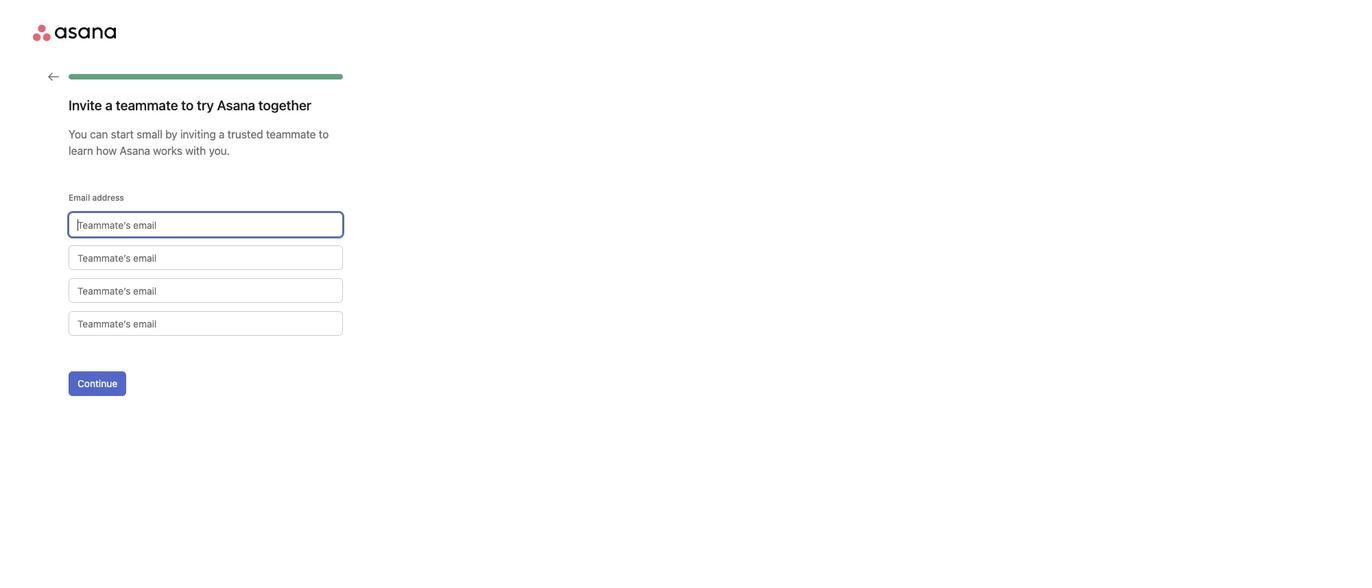 Task type: describe. For each thing, give the bounding box(es) containing it.
asana image
[[33, 25, 116, 41]]

you can start small by inviting a trusted teammate to learn how asana works with you.
[[69, 128, 329, 157]]

2 teammate's email text field from the top
[[69, 279, 343, 303]]

to inside you can start small by inviting a trusted teammate to learn how asana works with you.
[[319, 128, 329, 141]]

0 vertical spatial a
[[105, 97, 113, 113]]

a inside you can start small by inviting a trusted teammate to learn how asana works with you.
[[219, 128, 225, 141]]

trusted
[[228, 128, 263, 141]]

2 teammate's email text field from the top
[[69, 312, 343, 336]]

small
[[137, 128, 163, 141]]

0 vertical spatial to
[[181, 97, 194, 113]]

1 teammate's email text field from the top
[[69, 213, 343, 237]]

go back image
[[48, 71, 59, 82]]

try
[[197, 97, 214, 113]]

how
[[96, 145, 117, 157]]

address
[[92, 193, 124, 203]]

works
[[153, 145, 182, 157]]

1 teammate's email text field from the top
[[69, 246, 343, 270]]

email
[[69, 193, 90, 203]]

start
[[111, 128, 134, 141]]

email address
[[69, 193, 124, 203]]

invite
[[69, 97, 102, 113]]

asana
[[120, 145, 150, 157]]



Task type: vqa. For each thing, say whether or not it's contained in the screenshot.
CREATE CUSTOM TEMPLATE button
no



Task type: locate. For each thing, give the bounding box(es) containing it.
to
[[181, 97, 194, 113], [319, 128, 329, 141]]

a right invite
[[105, 97, 113, 113]]

you.
[[209, 145, 230, 157]]

a up you.
[[219, 128, 225, 141]]

teammate up the small on the top
[[116, 97, 178, 113]]

continue button
[[69, 372, 126, 397]]

1 horizontal spatial to
[[319, 128, 329, 141]]

a
[[105, 97, 113, 113], [219, 128, 225, 141]]

Teammate's email text field
[[69, 246, 343, 270], [69, 312, 343, 336]]

with
[[185, 145, 206, 157]]

1 vertical spatial teammate
[[266, 128, 316, 141]]

1 horizontal spatial teammate
[[266, 128, 316, 141]]

1 vertical spatial teammate's email text field
[[69, 279, 343, 303]]

teammate down asana together
[[266, 128, 316, 141]]

asana together
[[217, 97, 312, 113]]

1 vertical spatial to
[[319, 128, 329, 141]]

teammate inside you can start small by inviting a trusted teammate to learn how asana works with you.
[[266, 128, 316, 141]]

0 vertical spatial teammate's email text field
[[69, 213, 343, 237]]

by
[[165, 128, 177, 141]]

can
[[90, 128, 108, 141]]

learn
[[69, 145, 93, 157]]

Teammate's email text field
[[69, 213, 343, 237], [69, 279, 343, 303]]

1 vertical spatial a
[[219, 128, 225, 141]]

teammate
[[116, 97, 178, 113], [266, 128, 316, 141]]

0 horizontal spatial to
[[181, 97, 194, 113]]

inviting
[[180, 128, 216, 141]]

1 horizontal spatial a
[[219, 128, 225, 141]]

continue
[[78, 378, 117, 390]]

1 vertical spatial teammate's email text field
[[69, 312, 343, 336]]

0 horizontal spatial a
[[105, 97, 113, 113]]

invite a teammate to try asana together
[[69, 97, 312, 113]]

0 vertical spatial teammate
[[116, 97, 178, 113]]

you
[[69, 128, 87, 141]]

0 horizontal spatial teammate
[[116, 97, 178, 113]]

0 vertical spatial teammate's email text field
[[69, 246, 343, 270]]



